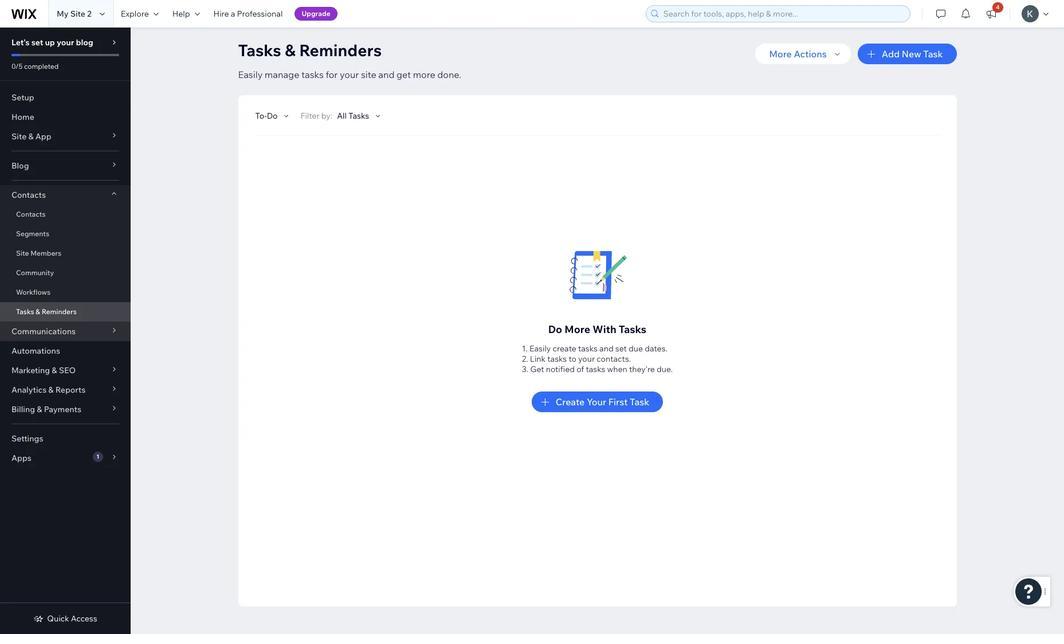 Task type: locate. For each thing, give the bounding box(es) containing it.
reminders down workflows link
[[42, 307, 77, 316]]

quick access button
[[33, 613, 97, 624]]

segments link
[[0, 224, 131, 244]]

site inside dropdown button
[[11, 131, 27, 142]]

1 vertical spatial easily
[[530, 343, 551, 354]]

and left 'get'
[[379, 69, 395, 80]]

contacts.
[[597, 354, 631, 364]]

easily
[[238, 69, 263, 80], [530, 343, 551, 354]]

do left filter
[[267, 111, 278, 121]]

filter by:
[[301, 111, 333, 121]]

&
[[285, 40, 296, 60], [28, 131, 34, 142], [36, 307, 40, 316], [52, 365, 57, 375], [48, 385, 54, 395], [37, 404, 42, 414]]

hire
[[214, 9, 229, 19]]

& for the tasks & reminders link
[[36, 307, 40, 316]]

& right billing
[[37, 404, 42, 414]]

1.
[[522, 343, 528, 354]]

marketing & seo
[[11, 365, 76, 375]]

0 horizontal spatial set
[[31, 37, 43, 48]]

1 vertical spatial and
[[600, 343, 614, 354]]

1 vertical spatial site
[[11, 131, 27, 142]]

setup
[[11, 92, 34, 103]]

0 vertical spatial more
[[770, 48, 792, 60]]

0 vertical spatial contacts
[[11, 190, 46, 200]]

0 vertical spatial reminders
[[299, 40, 382, 60]]

more
[[770, 48, 792, 60], [565, 323, 591, 336]]

reminders
[[299, 40, 382, 60], [42, 307, 77, 316]]

2 vertical spatial site
[[16, 249, 29, 257]]

do up create on the right bottom
[[549, 323, 562, 336]]

community
[[16, 268, 54, 277]]

marketing
[[11, 365, 50, 375]]

easily left manage
[[238, 69, 263, 80]]

2 vertical spatial your
[[578, 354, 595, 364]]

tasks down workflows
[[16, 307, 34, 316]]

analytics & reports
[[11, 385, 86, 395]]

0 vertical spatial site
[[70, 9, 85, 19]]

contacts button
[[0, 185, 131, 205]]

your right up
[[57, 37, 74, 48]]

and down the with
[[600, 343, 614, 354]]

task inside 'button'
[[924, 48, 943, 60]]

1 horizontal spatial your
[[340, 69, 359, 80]]

notified
[[546, 364, 575, 374]]

workflows link
[[0, 283, 131, 302]]

site
[[70, 9, 85, 19], [11, 131, 27, 142], [16, 249, 29, 257]]

dates.
[[645, 343, 668, 354]]

site down segments
[[16, 249, 29, 257]]

your right the to
[[578, 354, 595, 364]]

your right for
[[340, 69, 359, 80]]

tasks
[[302, 69, 324, 80], [578, 343, 598, 354], [548, 354, 567, 364], [586, 364, 606, 374]]

contacts link
[[0, 205, 131, 224]]

help
[[172, 9, 190, 19]]

set left due
[[616, 343, 627, 354]]

a
[[231, 9, 235, 19]]

tasks & reminders up for
[[238, 40, 382, 60]]

& left 'reports'
[[48, 385, 54, 395]]

0 vertical spatial your
[[57, 37, 74, 48]]

tasks left for
[[302, 69, 324, 80]]

4
[[996, 3, 1000, 11]]

reports
[[55, 385, 86, 395]]

1. easily create tasks and set due dates. 2. link tasks to your contacts. 3. get notified of tasks when they're due.
[[522, 343, 673, 374]]

and inside the 1. easily create tasks and set due dates. 2. link tasks to your contacts. 3. get notified of tasks when they're due.
[[600, 343, 614, 354]]

your
[[57, 37, 74, 48], [340, 69, 359, 80], [578, 354, 595, 364]]

more up create on the right bottom
[[565, 323, 591, 336]]

1 horizontal spatial task
[[924, 48, 943, 60]]

0 horizontal spatial your
[[57, 37, 74, 48]]

0 horizontal spatial tasks & reminders
[[16, 307, 77, 316]]

site left 2
[[70, 9, 85, 19]]

apps
[[11, 453, 31, 463]]

and
[[379, 69, 395, 80], [600, 343, 614, 354]]

more left actions
[[770, 48, 792, 60]]

billing & payments
[[11, 404, 81, 414]]

do more with tasks
[[549, 323, 647, 336]]

due.
[[657, 364, 673, 374]]

task right new
[[924, 48, 943, 60]]

1 vertical spatial set
[[616, 343, 627, 354]]

1 vertical spatial reminders
[[42, 307, 77, 316]]

app
[[35, 131, 51, 142]]

& left seo
[[52, 365, 57, 375]]

0 horizontal spatial task
[[630, 396, 650, 408]]

0 vertical spatial easily
[[238, 69, 263, 80]]

2 horizontal spatial your
[[578, 354, 595, 364]]

1 horizontal spatial more
[[770, 48, 792, 60]]

add new task
[[882, 48, 943, 60]]

1 vertical spatial your
[[340, 69, 359, 80]]

1 horizontal spatial do
[[549, 323, 562, 336]]

1 horizontal spatial set
[[616, 343, 627, 354]]

contacts inside dropdown button
[[11, 190, 46, 200]]

4 button
[[979, 0, 1004, 28]]

by:
[[321, 111, 333, 121]]

automations link
[[0, 341, 131, 361]]

get
[[531, 364, 544, 374]]

1 horizontal spatial easily
[[530, 343, 551, 354]]

1 horizontal spatial reminders
[[299, 40, 382, 60]]

more
[[413, 69, 435, 80]]

1 vertical spatial contacts
[[16, 210, 46, 218]]

task inside button
[[630, 396, 650, 408]]

0 horizontal spatial reminders
[[42, 307, 77, 316]]

contacts up segments
[[16, 210, 46, 218]]

tasks right of
[[586, 364, 606, 374]]

they're
[[629, 364, 655, 374]]

automations
[[11, 346, 60, 356]]

easily right 1.
[[530, 343, 551, 354]]

0 horizontal spatial and
[[379, 69, 395, 80]]

upgrade button
[[295, 7, 337, 21]]

1 horizontal spatial tasks & reminders
[[238, 40, 382, 60]]

setup link
[[0, 88, 131, 107]]

1 vertical spatial tasks & reminders
[[16, 307, 77, 316]]

site & app button
[[0, 127, 131, 146]]

task right first
[[630, 396, 650, 408]]

1 vertical spatial more
[[565, 323, 591, 336]]

1
[[96, 453, 99, 460]]

0 vertical spatial and
[[379, 69, 395, 80]]

my
[[57, 9, 69, 19]]

help button
[[166, 0, 207, 28]]

set
[[31, 37, 43, 48], [616, 343, 627, 354]]

tasks & reminders inside sidebar element
[[16, 307, 77, 316]]

0 vertical spatial do
[[267, 111, 278, 121]]

& left app
[[28, 131, 34, 142]]

home
[[11, 112, 34, 122]]

0 horizontal spatial easily
[[238, 69, 263, 80]]

site down home
[[11, 131, 27, 142]]

tasks & reminders up the communications
[[16, 307, 77, 316]]

1 vertical spatial do
[[549, 323, 562, 336]]

0 vertical spatial task
[[924, 48, 943, 60]]

community link
[[0, 263, 131, 283]]

tasks right the to
[[578, 343, 598, 354]]

& for analytics & reports dropdown button
[[48, 385, 54, 395]]

reminders up for
[[299, 40, 382, 60]]

contacts down blog
[[11, 190, 46, 200]]

link
[[530, 354, 546, 364]]

contacts
[[11, 190, 46, 200], [16, 210, 46, 218]]

of
[[577, 364, 584, 374]]

& down workflows
[[36, 307, 40, 316]]

0 vertical spatial set
[[31, 37, 43, 48]]

create
[[556, 396, 585, 408]]

1 vertical spatial task
[[630, 396, 650, 408]]

your inside sidebar element
[[57, 37, 74, 48]]

home link
[[0, 107, 131, 127]]

0 vertical spatial tasks & reminders
[[238, 40, 382, 60]]

site members link
[[0, 244, 131, 263]]

set left up
[[31, 37, 43, 48]]

contacts for contacts dropdown button
[[11, 190, 46, 200]]

1 horizontal spatial and
[[600, 343, 614, 354]]



Task type: describe. For each thing, give the bounding box(es) containing it.
& for billing & payments dropdown button
[[37, 404, 42, 414]]

easily manage tasks for your site and get more done.
[[238, 69, 462, 80]]

add new task button
[[858, 44, 957, 64]]

done.
[[438, 69, 462, 80]]

for
[[326, 69, 338, 80]]

& for marketing & seo dropdown button
[[52, 365, 57, 375]]

first
[[609, 396, 628, 408]]

all tasks button
[[337, 111, 383, 121]]

communications button
[[0, 322, 131, 341]]

0/5 completed
[[11, 62, 59, 71]]

create
[[553, 343, 577, 354]]

hire a professional
[[214, 9, 283, 19]]

when
[[607, 364, 628, 374]]

workflows
[[16, 288, 50, 296]]

reminders inside sidebar element
[[42, 307, 77, 316]]

new
[[902, 48, 922, 60]]

to-
[[255, 111, 267, 121]]

quick access
[[47, 613, 97, 624]]

tasks right the all
[[349, 111, 369, 121]]

more actions
[[770, 48, 827, 60]]

manage
[[265, 69, 299, 80]]

marketing & seo button
[[0, 361, 131, 380]]

completed
[[24, 62, 59, 71]]

up
[[45, 37, 55, 48]]

due
[[629, 343, 643, 354]]

0 horizontal spatial do
[[267, 111, 278, 121]]

access
[[71, 613, 97, 624]]

upgrade
[[302, 9, 331, 18]]

let's set up your blog
[[11, 37, 93, 48]]

set inside the 1. easily create tasks and set due dates. 2. link tasks to your contacts. 3. get notified of tasks when they're due.
[[616, 343, 627, 354]]

tasks & reminders link
[[0, 302, 131, 322]]

create your first task
[[556, 396, 650, 408]]

3.
[[522, 364, 529, 374]]

hire a professional link
[[207, 0, 290, 28]]

actions
[[794, 48, 827, 60]]

filter
[[301, 111, 320, 121]]

site for site members
[[16, 249, 29, 257]]

billing
[[11, 404, 35, 414]]

site
[[361, 69, 376, 80]]

2.
[[522, 354, 528, 364]]

sidebar element
[[0, 28, 131, 634]]

contacts for the contacts link
[[16, 210, 46, 218]]

& for site & app dropdown button
[[28, 131, 34, 142]]

more actions button
[[756, 44, 851, 64]]

site members
[[16, 249, 61, 257]]

tasks inside sidebar element
[[16, 307, 34, 316]]

easily inside the 1. easily create tasks and set due dates. 2. link tasks to your contacts. 3. get notified of tasks when they're due.
[[530, 343, 551, 354]]

your
[[587, 396, 607, 408]]

set inside sidebar element
[[31, 37, 43, 48]]

tasks up due
[[619, 323, 647, 336]]

blog
[[11, 161, 29, 171]]

settings
[[11, 433, 43, 444]]

quick
[[47, 613, 69, 624]]

0/5
[[11, 62, 23, 71]]

my site 2
[[57, 9, 92, 19]]

2
[[87, 9, 92, 19]]

communications
[[11, 326, 76, 337]]

seo
[[59, 365, 76, 375]]

to-do button
[[255, 111, 291, 121]]

blog
[[76, 37, 93, 48]]

Search for tools, apps, help & more... field
[[660, 6, 907, 22]]

let's
[[11, 37, 30, 48]]

& up manage
[[285, 40, 296, 60]]

get
[[397, 69, 411, 80]]

create your first task button
[[532, 392, 663, 412]]

your inside the 1. easily create tasks and set due dates. 2. link tasks to your contacts. 3. get notified of tasks when they're due.
[[578, 354, 595, 364]]

add
[[882, 48, 900, 60]]

to
[[569, 354, 577, 364]]

all
[[337, 111, 347, 121]]

site for site & app
[[11, 131, 27, 142]]

with
[[593, 323, 617, 336]]

all tasks
[[337, 111, 369, 121]]

professional
[[237, 9, 283, 19]]

tasks left the to
[[548, 354, 567, 364]]

tasks up manage
[[238, 40, 281, 60]]

analytics & reports button
[[0, 380, 131, 400]]

more inside button
[[770, 48, 792, 60]]

explore
[[121, 9, 149, 19]]

settings link
[[0, 429, 131, 448]]

billing & payments button
[[0, 400, 131, 419]]

site & app
[[11, 131, 51, 142]]

0 horizontal spatial more
[[565, 323, 591, 336]]

payments
[[44, 404, 81, 414]]



Task type: vqa. For each thing, say whether or not it's contained in the screenshot.
option group
no



